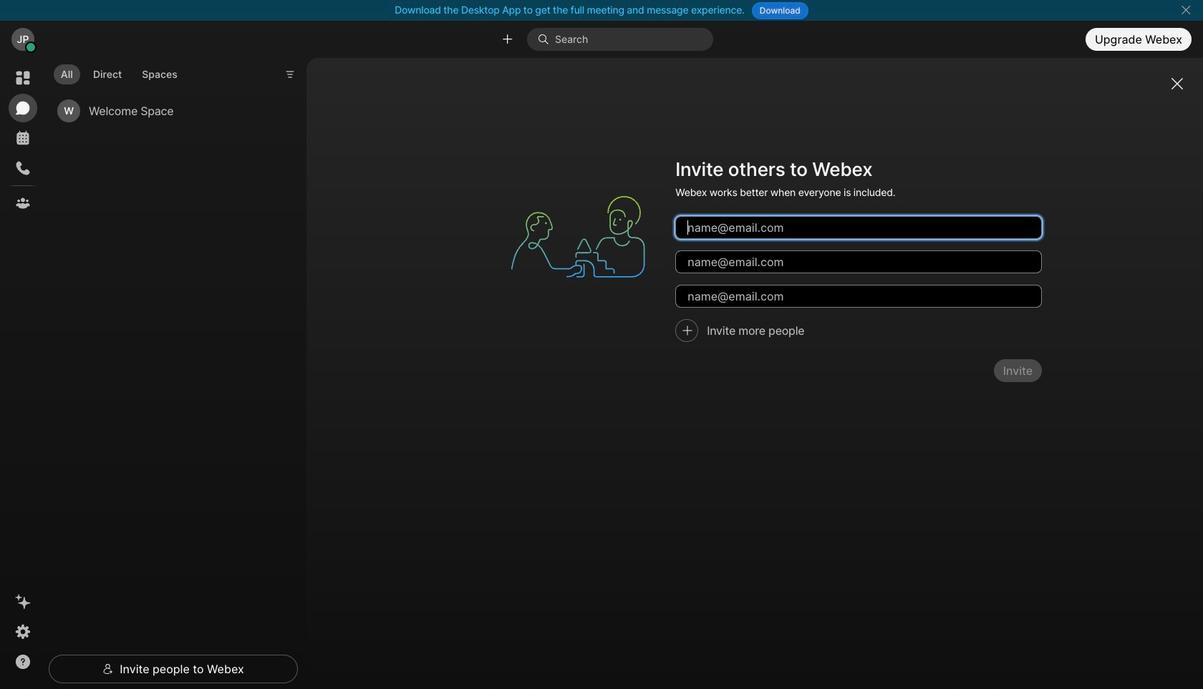 Task type: describe. For each thing, give the bounding box(es) containing it.
1 name@email.com email field from the top
[[676, 217, 1042, 240]]

cancel_16 image
[[1181, 4, 1192, 16]]

webex tab list
[[9, 64, 37, 218]]

3 name@email.com email field from the top
[[676, 285, 1042, 308]]



Task type: locate. For each thing, give the bounding box(es) containing it.
2 name@email.com email field from the top
[[676, 251, 1042, 274]]

invite others to webex image
[[498, 157, 658, 317]]

0 vertical spatial name@email.com email field
[[676, 217, 1042, 240]]

navigation
[[0, 58, 46, 690]]

name@email.com email field
[[676, 217, 1042, 240], [676, 251, 1042, 274], [676, 285, 1042, 308]]

1 vertical spatial name@email.com email field
[[676, 251, 1042, 274]]

2 vertical spatial name@email.com email field
[[676, 285, 1042, 308]]

welcome space list item
[[52, 93, 287, 129]]

tab list
[[50, 56, 188, 89]]



Task type: vqa. For each thing, say whether or not it's contained in the screenshot.
"Skin Tone Picker" "toolbar"
no



